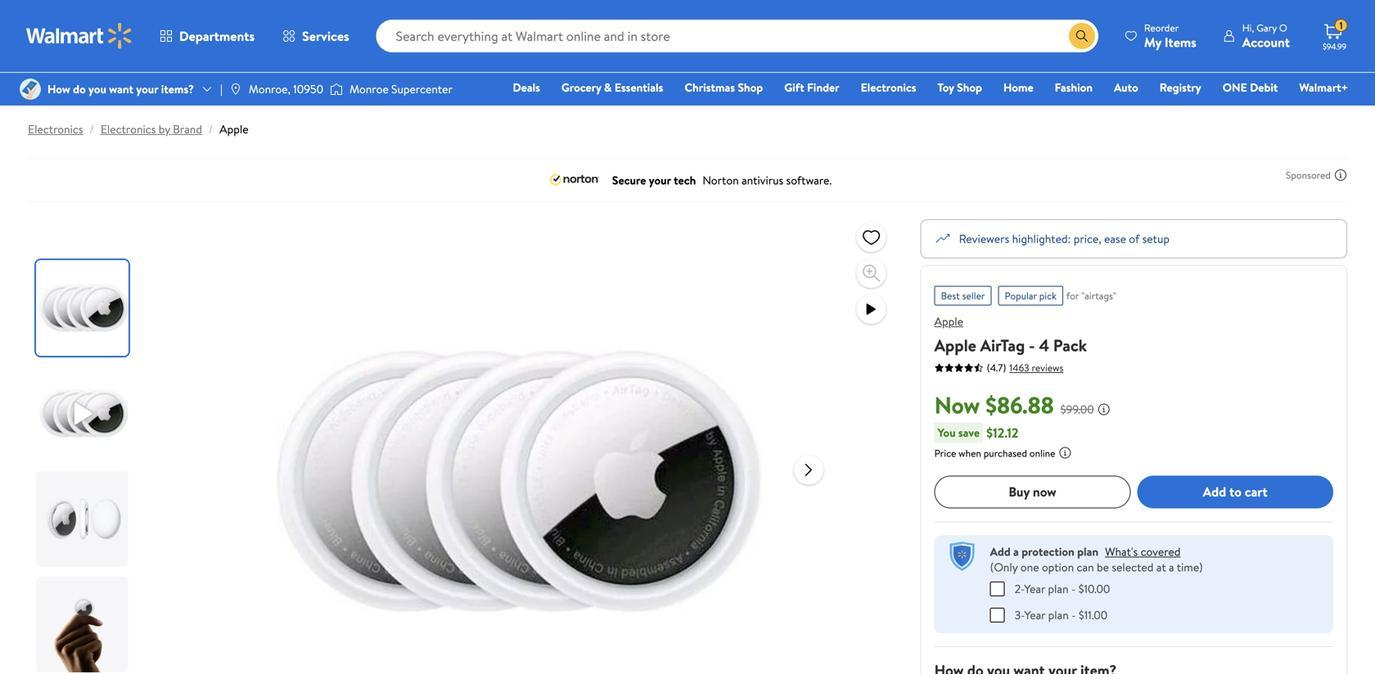 Task type: describe. For each thing, give the bounding box(es) containing it.
home link
[[996, 79, 1041, 96]]

highlighted:
[[1013, 231, 1071, 247]]

buy
[[1009, 483, 1030, 501]]

services
[[302, 27, 349, 45]]

fashion link
[[1048, 79, 1101, 96]]

3-Year plan - $11.00 checkbox
[[990, 608, 1005, 623]]

learn more about strikethrough prices image
[[1098, 403, 1111, 416]]

(only
[[990, 559, 1018, 575]]

save
[[959, 425, 980, 441]]

reviewers highlighted: price, ease of setup
[[959, 231, 1170, 247]]

electronics by brand link
[[101, 121, 202, 137]]

services button
[[269, 16, 363, 56]]

legal information image
[[1059, 446, 1072, 460]]

add for add to cart
[[1203, 483, 1227, 501]]

covered
[[1141, 544, 1181, 560]]

walmart+ link
[[1292, 79, 1356, 96]]

price
[[935, 446, 957, 460]]

shop for christmas shop
[[738, 79, 763, 95]]

you save $12.12
[[938, 424, 1019, 442]]

1 vertical spatial apple
[[935, 314, 964, 330]]

popular pick
[[1005, 289, 1057, 303]]

2-year plan - $10.00
[[1015, 581, 1111, 597]]

$99.00
[[1061, 402, 1095, 418]]

auto link
[[1107, 79, 1146, 96]]

monroe,
[[249, 81, 291, 97]]

reorder
[[1145, 21, 1179, 35]]

reorder my items
[[1145, 21, 1197, 51]]

cart
[[1245, 483, 1268, 501]]

buy now
[[1009, 483, 1057, 501]]

$86.88
[[986, 389, 1054, 421]]

 image for how do you want your items?
[[20, 79, 41, 100]]

add for add a protection plan what's covered (only one option can be selected at a time)
[[990, 544, 1011, 560]]

gary
[[1257, 21, 1277, 35]]

one
[[1021, 559, 1039, 575]]

sponsored
[[1286, 168, 1331, 182]]

$10.00
[[1079, 581, 1111, 597]]

0 horizontal spatial a
[[1014, 544, 1019, 560]]

1463
[[1010, 361, 1030, 375]]

can
[[1077, 559, 1094, 575]]

ease
[[1105, 231, 1127, 247]]

option
[[1042, 559, 1074, 575]]

electronics for electronics
[[861, 79, 917, 95]]

pick
[[1040, 289, 1057, 303]]

year for 3-
[[1025, 607, 1046, 623]]

your
[[136, 81, 158, 97]]

for
[[1067, 289, 1079, 303]]

to
[[1230, 483, 1242, 501]]

- for 4
[[1029, 334, 1035, 357]]

now
[[1033, 483, 1057, 501]]

2 / from the left
[[209, 121, 213, 137]]

apple airtag - 4 pack - image 1 of 11 image
[[36, 260, 132, 356]]

Search search field
[[376, 20, 1099, 52]]

protection
[[1022, 544, 1075, 560]]

1 / from the left
[[90, 121, 94, 137]]

price,
[[1074, 231, 1102, 247]]

one debit link
[[1216, 79, 1286, 96]]

add to cart
[[1203, 483, 1268, 501]]

(4.7) 1463 reviews
[[987, 361, 1064, 375]]

monroe
[[350, 81, 389, 97]]

gift finder
[[785, 79, 840, 95]]

my
[[1145, 33, 1162, 51]]

now $86.88
[[935, 389, 1054, 421]]

christmas
[[685, 79, 735, 95]]

grocery & essentials link
[[554, 79, 671, 96]]

plan inside add a protection plan what's covered (only one option can be selected at a time)
[[1078, 544, 1099, 560]]

one
[[1223, 79, 1248, 95]]

by
[[159, 121, 170, 137]]

3-
[[1015, 607, 1025, 623]]

 image for monroe supercenter
[[330, 81, 343, 97]]

1 horizontal spatial electronics link
[[854, 79, 924, 96]]

10950
[[293, 81, 324, 97]]

christmas shop link
[[677, 79, 771, 96]]

1 vertical spatial electronics link
[[28, 121, 83, 137]]

want
[[109, 81, 133, 97]]

deals
[[513, 79, 540, 95]]

airtag
[[981, 334, 1025, 357]]

grocery
[[562, 79, 602, 95]]

departments button
[[146, 16, 269, 56]]

do
[[73, 81, 86, 97]]

hi, gary o account
[[1243, 21, 1290, 51]]

ad disclaimer and feedback for skylinedisplayad image
[[1335, 169, 1348, 182]]

1 vertical spatial apple link
[[935, 314, 964, 330]]

best seller
[[941, 289, 985, 303]]

you
[[88, 81, 106, 97]]

price when purchased online
[[935, 446, 1056, 460]]



Task type: vqa. For each thing, say whether or not it's contained in the screenshot.
&
yes



Task type: locate. For each thing, give the bounding box(es) containing it.
electronics / electronics by brand / apple
[[28, 121, 249, 137]]

1 horizontal spatial shop
[[957, 79, 983, 95]]

items?
[[161, 81, 194, 97]]

- left $11.00
[[1072, 607, 1076, 623]]

- left 4
[[1029, 334, 1035, 357]]

selected
[[1112, 559, 1154, 575]]

add a protection plan what's covered (only one option can be selected at a time)
[[990, 544, 1203, 575]]

1 vertical spatial plan
[[1048, 581, 1069, 597]]

how
[[47, 81, 70, 97]]

1463 reviews link
[[1007, 361, 1064, 375]]

christmas shop
[[685, 79, 763, 95]]

1 horizontal spatial /
[[209, 121, 213, 137]]

reviewers
[[959, 231, 1010, 247]]

add to favorites list, apple airtag - 4 pack image
[[862, 227, 882, 248]]

- left $10.00
[[1072, 581, 1076, 597]]

apple down the "|"
[[220, 121, 249, 137]]

plan left what's
[[1078, 544, 1099, 560]]

0 horizontal spatial electronics link
[[28, 121, 83, 137]]

"airtags"
[[1082, 289, 1117, 303]]

year right 3-year plan - $11.00 checkbox
[[1025, 607, 1046, 623]]

1 vertical spatial add
[[990, 544, 1011, 560]]

fashion
[[1055, 79, 1093, 95]]

/ down "you"
[[90, 121, 94, 137]]

- for $10.00
[[1072, 581, 1076, 597]]

electronics link
[[854, 79, 924, 96], [28, 121, 83, 137]]

add inside add to cart button
[[1203, 483, 1227, 501]]

departments
[[179, 27, 255, 45]]

0 vertical spatial -
[[1029, 334, 1035, 357]]

2 vertical spatial apple
[[935, 334, 977, 357]]

shop right christmas
[[738, 79, 763, 95]]

registry link
[[1153, 79, 1209, 96]]

- inside apple apple airtag - 4 pack
[[1029, 334, 1035, 357]]

when
[[959, 446, 982, 460]]

apple link down best
[[935, 314, 964, 330]]

auto
[[1114, 79, 1139, 95]]

 image
[[229, 83, 242, 96]]

 image
[[20, 79, 41, 100], [330, 81, 343, 97]]

toy shop link
[[931, 79, 990, 96]]

at
[[1157, 559, 1167, 575]]

1 year from the top
[[1025, 581, 1046, 597]]

1 vertical spatial -
[[1072, 581, 1076, 597]]

year down one
[[1025, 581, 1046, 597]]

view video image
[[862, 300, 882, 319]]

 image left 'how' at left
[[20, 79, 41, 100]]

toy shop
[[938, 79, 983, 95]]

seller
[[963, 289, 985, 303]]

apple airtag - 4 pack image
[[257, 219, 781, 675]]

0 horizontal spatial shop
[[738, 79, 763, 95]]

home
[[1004, 79, 1034, 95]]

2-
[[1015, 581, 1025, 597]]

plan for $11.00
[[1049, 607, 1069, 623]]

walmart+
[[1300, 79, 1349, 95]]

year for 2-
[[1025, 581, 1046, 597]]

search icon image
[[1076, 29, 1089, 43]]

popular
[[1005, 289, 1037, 303]]

1 horizontal spatial a
[[1169, 559, 1175, 575]]

apple link
[[220, 121, 249, 137], [935, 314, 964, 330]]

$11.00
[[1079, 607, 1108, 623]]

items
[[1165, 33, 1197, 51]]

1 vertical spatial year
[[1025, 607, 1046, 623]]

apple left airtag
[[935, 334, 977, 357]]

1
[[1340, 19, 1343, 33]]

electronics left toy
[[861, 79, 917, 95]]

grocery & essentials
[[562, 79, 664, 95]]

what's covered button
[[1105, 544, 1181, 560]]

Walmart Site-Wide search field
[[376, 20, 1099, 52]]

apple airtag - 4 pack - image 3 of 11 image
[[36, 472, 132, 567]]

&
[[604, 79, 612, 95]]

zoom image modal image
[[862, 264, 882, 283]]

now
[[935, 389, 980, 421]]

apple down best
[[935, 314, 964, 330]]

electronics link left toy
[[854, 79, 924, 96]]

0 horizontal spatial  image
[[20, 79, 41, 100]]

2 horizontal spatial electronics
[[861, 79, 917, 95]]

0 vertical spatial plan
[[1078, 544, 1099, 560]]

0 horizontal spatial apple link
[[220, 121, 249, 137]]

1 horizontal spatial electronics
[[101, 121, 156, 137]]

gift
[[785, 79, 805, 95]]

2 vertical spatial -
[[1072, 607, 1076, 623]]

plan down option
[[1048, 581, 1069, 597]]

gift finder link
[[777, 79, 847, 96]]

0 vertical spatial apple link
[[220, 121, 249, 137]]

1 horizontal spatial  image
[[330, 81, 343, 97]]

-
[[1029, 334, 1035, 357], [1072, 581, 1076, 597], [1072, 607, 1076, 623]]

4
[[1039, 334, 1050, 357]]

of
[[1129, 231, 1140, 247]]

electronics left by
[[101, 121, 156, 137]]

essentials
[[615, 79, 664, 95]]

electronics link down 'how' at left
[[28, 121, 83, 137]]

year
[[1025, 581, 1046, 597], [1025, 607, 1046, 623]]

wpp logo image
[[948, 542, 977, 572]]

apple link down the "|"
[[220, 121, 249, 137]]

2 vertical spatial plan
[[1049, 607, 1069, 623]]

online
[[1030, 446, 1056, 460]]

supercenter
[[392, 81, 453, 97]]

electronics for electronics / electronics by brand / apple
[[28, 121, 83, 137]]

0 vertical spatial add
[[1203, 483, 1227, 501]]

electronics
[[861, 79, 917, 95], [28, 121, 83, 137], [101, 121, 156, 137]]

$12.12
[[987, 424, 1019, 442]]

walmart image
[[26, 23, 133, 49]]

a left one
[[1014, 544, 1019, 560]]

debit
[[1250, 79, 1278, 95]]

best
[[941, 289, 960, 303]]

account
[[1243, 33, 1290, 51]]

setup
[[1143, 231, 1170, 247]]

$94.99
[[1323, 41, 1347, 52]]

brand
[[173, 121, 202, 137]]

0 horizontal spatial electronics
[[28, 121, 83, 137]]

3-year plan - $11.00
[[1015, 607, 1108, 623]]

reviews
[[1032, 361, 1064, 375]]

1 horizontal spatial apple link
[[935, 314, 964, 330]]

one debit
[[1223, 79, 1278, 95]]

0 horizontal spatial /
[[90, 121, 94, 137]]

shop for toy shop
[[957, 79, 983, 95]]

finder
[[807, 79, 840, 95]]

 image right 10950
[[330, 81, 343, 97]]

plan down 2-year plan - $10.00 on the right bottom of the page
[[1049, 607, 1069, 623]]

0 vertical spatial electronics link
[[854, 79, 924, 96]]

0 vertical spatial year
[[1025, 581, 1046, 597]]

be
[[1097, 559, 1109, 575]]

buy now button
[[935, 476, 1131, 509]]

monroe, 10950
[[249, 81, 324, 97]]

electronics down 'how' at left
[[28, 121, 83, 137]]

2 shop from the left
[[957, 79, 983, 95]]

2-Year plan - $10.00 checkbox
[[990, 582, 1005, 597]]

apple airtag - 4 pack - image 2 of 11 image
[[36, 366, 132, 462]]

pack
[[1054, 334, 1087, 357]]

0 vertical spatial apple
[[220, 121, 249, 137]]

shop right toy
[[957, 79, 983, 95]]

a right the at at the right bottom of the page
[[1169, 559, 1175, 575]]

how do you want your items?
[[47, 81, 194, 97]]

shop
[[738, 79, 763, 95], [957, 79, 983, 95]]

- for $11.00
[[1072, 607, 1076, 623]]

monroe supercenter
[[350, 81, 453, 97]]

0 horizontal spatial add
[[990, 544, 1011, 560]]

add inside add a protection plan what's covered (only one option can be selected at a time)
[[990, 544, 1011, 560]]

add left to
[[1203, 483, 1227, 501]]

(4.7)
[[987, 361, 1007, 375]]

1 horizontal spatial add
[[1203, 483, 1227, 501]]

a
[[1014, 544, 1019, 560], [1169, 559, 1175, 575]]

/ right brand
[[209, 121, 213, 137]]

toy
[[938, 79, 955, 95]]

o
[[1280, 21, 1288, 35]]

next media item image
[[799, 461, 819, 480]]

hi,
[[1243, 21, 1255, 35]]

for "airtags"
[[1067, 289, 1117, 303]]

time)
[[1177, 559, 1203, 575]]

deals link
[[506, 79, 548, 96]]

add left one
[[990, 544, 1011, 560]]

1 shop from the left
[[738, 79, 763, 95]]

plan for $10.00
[[1048, 581, 1069, 597]]

apple airtag - 4 pack - image 4 of 11 image
[[36, 577, 132, 673]]

2 year from the top
[[1025, 607, 1046, 623]]

purchased
[[984, 446, 1028, 460]]

registry
[[1160, 79, 1202, 95]]



